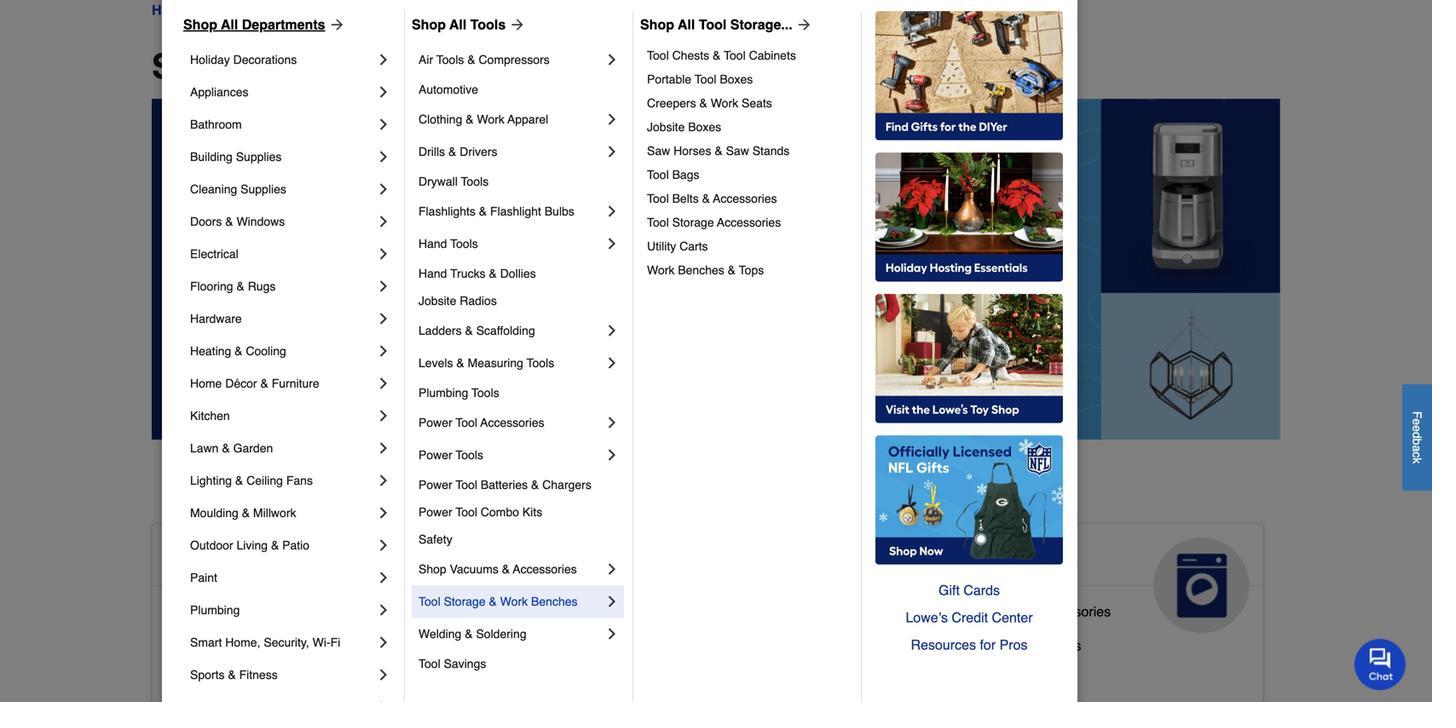 Task type: locate. For each thing, give the bounding box(es) containing it.
2 power from the top
[[419, 449, 453, 462]]

chevron right image for air tools & compressors
[[604, 51, 621, 68]]

fitness
[[239, 669, 278, 682]]

tools down the drivers
[[461, 175, 489, 188]]

officially licensed n f l gifts. shop now. image
[[876, 436, 1063, 565]]

0 vertical spatial hand
[[419, 237, 447, 251]]

jobsite down creepers
[[647, 120, 685, 134]]

1 vertical spatial shop
[[419, 563, 447, 576]]

creepers
[[647, 96, 696, 110]]

all for tools
[[449, 17, 467, 32]]

& right the animal
[[632, 545, 650, 572]]

e up b
[[1411, 425, 1424, 432]]

3 accessible from the top
[[166, 638, 231, 654]]

0 vertical spatial storage
[[672, 216, 714, 229]]

boxes down creepers & work seats
[[688, 120, 722, 134]]

1 vertical spatial supplies
[[241, 182, 286, 196]]

work up welding & soldering link
[[500, 595, 528, 609]]

1 horizontal spatial furniture
[[676, 665, 730, 681]]

tools for drywall tools
[[461, 175, 489, 188]]

shop all tool storage... link
[[640, 14, 813, 35]]

tools down the levels & measuring tools
[[472, 386, 499, 400]]

power inside power tools link
[[419, 449, 453, 462]]

tools right air
[[436, 53, 464, 67]]

tools for air tools & compressors
[[436, 53, 464, 67]]

2 shop from the left
[[412, 17, 446, 32]]

décor
[[225, 377, 257, 391]]

plumbing inside "plumbing tools" link
[[419, 386, 468, 400]]

0 vertical spatial furniture
[[272, 377, 320, 391]]

appliances link down decorations
[[190, 76, 375, 108]]

1 vertical spatial bathroom
[[235, 604, 294, 620]]

chevron right image for paint
[[375, 570, 392, 587]]

saw down jobsite boxes link
[[726, 144, 749, 158]]

chevron right image for hardware
[[375, 310, 392, 327]]

credit
[[952, 610, 988, 626]]

1 vertical spatial pet
[[546, 665, 567, 681]]

0 horizontal spatial furniture
[[272, 377, 320, 391]]

e up d
[[1411, 419, 1424, 425]]

& right ladders
[[465, 324, 473, 338]]

hand tools
[[419, 237, 478, 251]]

& right clothing
[[466, 113, 474, 126]]

power up power tools
[[419, 416, 453, 430]]

0 vertical spatial pet
[[656, 545, 693, 572]]

jobsite radios
[[419, 294, 497, 308]]

shop down home link
[[152, 47, 237, 86]]

work benches & tops
[[647, 263, 764, 277]]

saw up tool bags
[[647, 144, 670, 158]]

power inside 'power tool batteries & chargers' link
[[419, 478, 453, 492]]

jobsite for jobsite radios
[[419, 294, 457, 308]]

houses,
[[609, 665, 659, 681]]

departments for shop
[[242, 17, 325, 32]]

arrow right image
[[506, 16, 526, 33], [793, 16, 813, 33]]

0 vertical spatial jobsite
[[647, 120, 685, 134]]

furniture right houses, at the bottom left of page
[[676, 665, 730, 681]]

building supplies
[[190, 150, 282, 164]]

0 horizontal spatial appliances link
[[190, 76, 375, 108]]

appliances down holiday
[[190, 85, 249, 99]]

0 horizontal spatial storage
[[444, 595, 486, 609]]

chevron right image for flooring & rugs
[[375, 278, 392, 295]]

supplies up the cleaning supplies
[[236, 150, 282, 164]]

2 arrow right image from the left
[[793, 16, 813, 33]]

all up chests
[[678, 17, 695, 32]]

0 vertical spatial plumbing
[[419, 386, 468, 400]]

accessories up utility carts link
[[717, 216, 781, 229]]

1 vertical spatial storage
[[444, 595, 486, 609]]

1 horizontal spatial jobsite
[[647, 120, 685, 134]]

soldering
[[476, 628, 527, 641]]

chevron right image
[[375, 51, 392, 68], [375, 84, 392, 101], [375, 116, 392, 133], [375, 181, 392, 198], [604, 203, 621, 220], [604, 235, 621, 252], [375, 246, 392, 263], [375, 278, 392, 295], [375, 310, 392, 327], [604, 322, 621, 339], [375, 343, 392, 360], [604, 355, 621, 372], [375, 440, 392, 457], [375, 472, 392, 489], [375, 537, 392, 554], [604, 561, 621, 578], [375, 570, 392, 587], [375, 602, 392, 619], [375, 634, 392, 651], [375, 667, 392, 684], [375, 699, 392, 703]]

millwork
[[253, 507, 296, 520]]

arrow right image inside shop all tools link
[[506, 16, 526, 33]]

ladders & scaffolding
[[419, 324, 535, 338]]

all up holiday decorations
[[221, 17, 238, 32]]

cards
[[964, 583, 1000, 599]]

all up "air tools & compressors"
[[449, 17, 467, 32]]

d
[[1411, 432, 1424, 439]]

supplies up houses, at the bottom left of page
[[607, 631, 659, 647]]

chevron right image
[[604, 51, 621, 68], [604, 111, 621, 128], [604, 143, 621, 160], [375, 148, 392, 165], [375, 213, 392, 230], [375, 375, 392, 392], [375, 408, 392, 425], [604, 414, 621, 431], [604, 447, 621, 464], [375, 505, 392, 522], [604, 593, 621, 611], [604, 626, 621, 643]]

storage up carts
[[672, 216, 714, 229]]

benches up livestock
[[531, 595, 578, 609]]

drills & drivers
[[419, 145, 498, 159]]

wine
[[1001, 638, 1032, 654]]

accessories down "plumbing tools" link
[[481, 416, 545, 430]]

accessible for accessible bedroom
[[166, 638, 231, 654]]

welding & soldering link
[[419, 618, 604, 651]]

hand for hand trucks & dollies
[[419, 267, 447, 281]]

& right the décor
[[260, 377, 268, 391]]

1 horizontal spatial storage
[[672, 216, 714, 229]]

1 horizontal spatial saw
[[726, 144, 749, 158]]

belts
[[672, 192, 699, 206]]

1 vertical spatial hand
[[419, 267, 447, 281]]

power down power tool accessories at bottom left
[[419, 449, 453, 462]]

plumbing tools
[[419, 386, 499, 400]]

bedroom
[[235, 638, 291, 654]]

1 vertical spatial appliances
[[926, 545, 1054, 572]]

animal & pet care
[[546, 545, 693, 599]]

hand down hand tools
[[419, 267, 447, 281]]

bathroom up the smart home, security, wi-fi
[[235, 604, 294, 620]]

1 horizontal spatial plumbing
[[419, 386, 468, 400]]

livestock supplies
[[546, 631, 659, 647]]

appliances link up 'chillers'
[[913, 524, 1263, 634]]

gift cards link
[[876, 577, 1063, 605]]

0 vertical spatial appliances
[[190, 85, 249, 99]]

plumbing down 'levels'
[[419, 386, 468, 400]]

work benches & tops link
[[647, 258, 849, 282]]

flooring
[[190, 280, 233, 293]]

departments up clothing
[[298, 47, 507, 86]]

animal & pet care image
[[774, 538, 870, 634]]

arrow right image inside shop all tool storage... link
[[793, 16, 813, 33]]

kitchen
[[190, 409, 230, 423]]

plumbing for plumbing
[[190, 604, 240, 617]]

moulding
[[190, 507, 239, 520]]

power inside power tool accessories link
[[419, 416, 453, 430]]

2 horizontal spatial shop
[[640, 17, 674, 32]]

2 vertical spatial supplies
[[607, 631, 659, 647]]

cabinets
[[749, 49, 796, 62]]

appliances link
[[190, 76, 375, 108], [913, 524, 1263, 634]]

& right 'levels'
[[456, 356, 464, 370]]

tools down power tool accessories at bottom left
[[456, 449, 483, 462]]

tool belts & accessories link
[[647, 187, 849, 211]]

welding & soldering
[[419, 628, 527, 641]]

flooring & rugs link
[[190, 270, 375, 303]]

1 vertical spatial plumbing
[[190, 604, 240, 617]]

chevron right image for flashlights & flashlight bulbs
[[604, 203, 621, 220]]

f e e d b a c k
[[1411, 411, 1424, 464]]

appliances up cards
[[926, 545, 1054, 572]]

tool chests & tool cabinets link
[[647, 43, 849, 67]]

tool
[[699, 17, 727, 32], [647, 49, 669, 62], [724, 49, 746, 62], [695, 72, 717, 86], [647, 168, 669, 182], [647, 192, 669, 206], [647, 216, 669, 229], [456, 416, 478, 430], [456, 478, 478, 492], [456, 506, 478, 519], [419, 595, 441, 609], [419, 657, 441, 671]]

1 horizontal spatial pet
[[656, 545, 693, 572]]

power tool combo kits
[[419, 506, 543, 519]]

supplies up windows
[[241, 182, 286, 196]]

0 vertical spatial boxes
[[720, 72, 753, 86]]

power for power tools
[[419, 449, 453, 462]]

0 horizontal spatial jobsite
[[419, 294, 457, 308]]

tool down plumbing tools
[[456, 416, 478, 430]]

0 vertical spatial benches
[[678, 263, 725, 277]]

lighting & ceiling fans link
[[190, 465, 375, 497]]

plumbing inside plumbing link
[[190, 604, 240, 617]]

tools for plumbing tools
[[472, 386, 499, 400]]

tool storage accessories
[[647, 216, 781, 229]]

power for power tool combo kits
[[419, 506, 453, 519]]

1 horizontal spatial shop
[[419, 563, 447, 576]]

& up kits
[[531, 478, 539, 492]]

accessories up tool storage accessories link
[[713, 192, 777, 206]]

accessories down safety link
[[513, 563, 577, 576]]

appliances
[[190, 85, 249, 99], [926, 545, 1054, 572]]

4 power from the top
[[419, 506, 453, 519]]

plumbing up "smart"
[[190, 604, 240, 617]]

0 horizontal spatial shop
[[183, 17, 217, 32]]

furniture up kitchen link
[[272, 377, 320, 391]]

0 horizontal spatial benches
[[531, 595, 578, 609]]

flashlights & flashlight bulbs
[[419, 205, 575, 218]]

appliance
[[926, 604, 986, 620]]

4 accessible from the top
[[166, 672, 231, 688]]

jobsite for jobsite boxes
[[647, 120, 685, 134]]

1 accessible from the top
[[166, 545, 291, 572]]

drywall tools
[[419, 175, 489, 188]]

shop up holiday
[[183, 17, 217, 32]]

holiday hosting essentials. image
[[876, 153, 1063, 282]]

gift
[[939, 583, 960, 599]]

1 horizontal spatial appliances
[[926, 545, 1054, 572]]

find gifts for the diyer. image
[[876, 11, 1063, 141]]

& left tops
[[728, 263, 736, 277]]

hand down flashlights
[[419, 237, 447, 251]]

1 vertical spatial jobsite
[[419, 294, 457, 308]]

power inside power tool combo kits link
[[419, 506, 453, 519]]

supplies inside "link"
[[241, 182, 286, 196]]

1 shop from the left
[[183, 17, 217, 32]]

benches down carts
[[678, 263, 725, 277]]

shop up air
[[412, 17, 446, 32]]

clothing & work apparel link
[[419, 103, 604, 136]]

bags
[[672, 168, 700, 182]]

work left seats
[[711, 96, 739, 110]]

0 horizontal spatial plumbing
[[190, 604, 240, 617]]

smart home, security, wi-fi link
[[190, 627, 375, 659]]

2 hand from the top
[[419, 267, 447, 281]]

gift cards
[[939, 583, 1000, 599]]

chevron right image for sports & fitness
[[375, 667, 392, 684]]

windows
[[237, 215, 285, 229]]

f e e d b a c k button
[[1403, 384, 1433, 491]]

jobsite up ladders
[[419, 294, 457, 308]]

& right entry
[[271, 672, 280, 688]]

tools up trucks
[[450, 237, 478, 251]]

safety link
[[419, 526, 621, 553]]

beverage & wine chillers link
[[926, 634, 1082, 668]]

work
[[711, 96, 739, 110], [477, 113, 505, 126], [647, 263, 675, 277], [500, 595, 528, 609]]

1 arrow right image from the left
[[506, 16, 526, 33]]

bathroom inside the 'accessible bathroom' link
[[235, 604, 294, 620]]

1 vertical spatial appliances link
[[913, 524, 1263, 634]]

chevron right image for kitchen
[[375, 408, 392, 425]]

kits
[[523, 506, 543, 519]]

tool up tool chests & tool cabinets
[[699, 17, 727, 32]]

bulbs
[[545, 205, 575, 218]]

& right drills
[[449, 145, 456, 159]]

0 vertical spatial supplies
[[236, 150, 282, 164]]

power
[[419, 416, 453, 430], [419, 449, 453, 462], [419, 478, 453, 492], [419, 506, 453, 519]]

storage up welding & soldering
[[444, 595, 486, 609]]

boxes up creepers & work seats link
[[720, 72, 753, 86]]

0 vertical spatial bathroom
[[190, 118, 242, 131]]

3 power from the top
[[419, 478, 453, 492]]

chevron right image for welding & soldering
[[604, 626, 621, 643]]

chevron right image for doors & windows
[[375, 213, 392, 230]]

work down utility
[[647, 263, 675, 277]]

chevron right image for moulding & millwork
[[375, 505, 392, 522]]

accessories up 'chillers'
[[1038, 604, 1111, 620]]

patio
[[282, 539, 310, 553]]

accessible
[[166, 545, 291, 572], [166, 604, 231, 620], [166, 638, 231, 654], [166, 672, 231, 688]]

& down shop all tools link
[[468, 53, 476, 67]]

welding
[[419, 628, 462, 641]]

0 horizontal spatial saw
[[647, 144, 670, 158]]

power for power tool batteries & chargers
[[419, 478, 453, 492]]

pros
[[1000, 637, 1028, 653]]

shop up chests
[[640, 17, 674, 32]]

arrow right image up cabinets at the right of page
[[793, 16, 813, 33]]

0 vertical spatial shop
[[152, 47, 237, 86]]

power down power tools
[[419, 478, 453, 492]]

resources
[[911, 637, 976, 653]]

jobsite inside 'link'
[[419, 294, 457, 308]]

1 horizontal spatial arrow right image
[[793, 16, 813, 33]]

0 horizontal spatial shop
[[152, 47, 237, 86]]

chevron right image for drills & drivers
[[604, 143, 621, 160]]

bathroom up building at the top left of the page
[[190, 118, 242, 131]]

arrow right image up compressors
[[506, 16, 526, 33]]

tools for hand tools
[[450, 237, 478, 251]]

3 shop from the left
[[640, 17, 674, 32]]

compressors
[[479, 53, 550, 67]]

drills
[[419, 145, 445, 159]]

tool savings
[[419, 657, 486, 671]]

safety
[[419, 533, 453, 547]]

power tools link
[[419, 439, 604, 472]]

0 horizontal spatial arrow right image
[[506, 16, 526, 33]]

& right the vacuums
[[502, 563, 510, 576]]

& right lawn
[[222, 442, 230, 455]]

jobsite boxes
[[647, 120, 722, 134]]

entry
[[235, 672, 267, 688]]

power up safety
[[419, 506, 453, 519]]

hand
[[419, 237, 447, 251], [419, 267, 447, 281]]

animal & pet care link
[[533, 524, 884, 634]]

dollies
[[500, 267, 536, 281]]

departments up holiday decorations link at the left of page
[[242, 17, 325, 32]]

1 hand from the top
[[419, 237, 447, 251]]

saw horses & saw stands link
[[647, 139, 849, 163]]

1 power from the top
[[419, 416, 453, 430]]

chevron right image for power tool accessories
[[604, 414, 621, 431]]

cooling
[[246, 344, 286, 358]]

2 accessible from the top
[[166, 604, 231, 620]]

lighting
[[190, 474, 232, 488]]

shop for shop all tool storage...
[[640, 17, 674, 32]]

shop down safety
[[419, 563, 447, 576]]

1 horizontal spatial shop
[[412, 17, 446, 32]]

storage...
[[731, 17, 793, 32]]

& left rugs
[[237, 280, 245, 293]]

& right doors
[[225, 215, 233, 229]]

bathroom
[[190, 118, 242, 131], [235, 604, 294, 620]]

wi-
[[313, 636, 331, 650]]

chevron right image for heating & cooling
[[375, 343, 392, 360]]

plumbing for plumbing tools
[[419, 386, 468, 400]]



Task type: describe. For each thing, give the bounding box(es) containing it.
accessible entry & home
[[166, 672, 320, 688]]

2 saw from the left
[[726, 144, 749, 158]]

& down 'shop vacuums & accessories'
[[489, 595, 497, 609]]

shop all departments link
[[183, 14, 346, 35]]

chevron right image for lighting & ceiling fans
[[375, 472, 392, 489]]

chevron right image for cleaning supplies
[[375, 181, 392, 198]]

chevron right image for holiday decorations
[[375, 51, 392, 68]]

hand for hand tools
[[419, 237, 447, 251]]

shop all tools link
[[412, 14, 526, 35]]

& left "patio" at the left of the page
[[271, 539, 279, 553]]

outdoor
[[190, 539, 233, 553]]

chevron right image for outdoor living & patio
[[375, 537, 392, 554]]

saw horses & saw stands
[[647, 144, 790, 158]]

departments up holiday decorations
[[205, 2, 283, 18]]

chevron right image for bathroom
[[375, 116, 392, 133]]

chevron right image for building supplies
[[375, 148, 392, 165]]

b
[[1411, 439, 1424, 445]]

measuring
[[468, 356, 524, 370]]

drills & drivers link
[[419, 136, 604, 168]]

power tool batteries & chargers
[[419, 478, 592, 492]]

shop for shop all departments
[[152, 47, 237, 86]]

tools up "plumbing tools" link
[[527, 356, 554, 370]]

smart
[[190, 636, 222, 650]]

all for departments
[[221, 17, 238, 32]]

carts
[[680, 240, 708, 253]]

tops
[[739, 263, 764, 277]]

paint
[[190, 571, 217, 585]]

shop vacuums & accessories
[[419, 563, 577, 576]]

pet beds, houses, & furniture
[[546, 665, 730, 681]]

2 e from the top
[[1411, 425, 1424, 432]]

1 vertical spatial boxes
[[688, 120, 722, 134]]

utility carts link
[[647, 234, 849, 258]]

0 horizontal spatial appliances
[[190, 85, 249, 99]]

& right welding
[[465, 628, 473, 641]]

shop for shop all departments
[[183, 17, 217, 32]]

lighting & ceiling fans
[[190, 474, 313, 488]]

radios
[[460, 294, 497, 308]]

automotive link
[[419, 76, 621, 103]]

& right belts
[[702, 192, 710, 206]]

supplies for building supplies
[[236, 150, 282, 164]]

& right parts
[[1026, 604, 1035, 620]]

appliances image
[[1154, 538, 1250, 634]]

power for power tool accessories
[[419, 416, 453, 430]]

care
[[546, 572, 599, 599]]

arrow right image for shop all tool storage...
[[793, 16, 813, 33]]

& left ceiling on the left
[[235, 474, 243, 488]]

& right chests
[[713, 49, 721, 62]]

tool left bags
[[647, 168, 669, 182]]

accessories for tool belts & accessories
[[713, 192, 777, 206]]

accessible home
[[166, 545, 364, 572]]

0 vertical spatial appliances link
[[190, 76, 375, 108]]

storage for accessories
[[672, 216, 714, 229]]

accessible bedroom
[[166, 638, 291, 654]]

1 horizontal spatial benches
[[678, 263, 725, 277]]

outdoor living & patio link
[[190, 530, 375, 562]]

air
[[419, 53, 433, 67]]

& left millwork
[[242, 507, 250, 520]]

combo
[[481, 506, 519, 519]]

all for tool
[[678, 17, 695, 32]]

hand trucks & dollies link
[[419, 260, 621, 287]]

tool chests & tool cabinets
[[647, 49, 796, 62]]

storage for &
[[444, 595, 486, 609]]

livestock supplies link
[[546, 628, 659, 662]]

supplies for livestock supplies
[[607, 631, 659, 647]]

accessible home link
[[153, 524, 504, 634]]

chevron right image for home décor & furniture
[[375, 375, 392, 392]]

tool left combo
[[456, 506, 478, 519]]

visit the lowe's toy shop. image
[[876, 294, 1063, 424]]

& right trucks
[[489, 267, 497, 281]]

& inside animal & pet care
[[632, 545, 650, 572]]

& down the portable tool boxes
[[700, 96, 708, 110]]

chevron right image for shop vacuums & accessories
[[604, 561, 621, 578]]

levels & measuring tools
[[419, 356, 554, 370]]

lawn
[[190, 442, 219, 455]]

tool up creepers & work seats
[[695, 72, 717, 86]]

clothing
[[419, 113, 462, 126]]

building
[[190, 150, 233, 164]]

& right houses, at the bottom left of page
[[663, 665, 672, 681]]

paint link
[[190, 562, 375, 594]]

1 e from the top
[[1411, 419, 1424, 425]]

chevron right image for clothing & work apparel
[[604, 111, 621, 128]]

lowe's credit center link
[[876, 605, 1063, 632]]

sports & fitness
[[190, 669, 278, 682]]

tools for power tools
[[456, 449, 483, 462]]

a
[[1411, 445, 1424, 452]]

beds,
[[570, 665, 605, 681]]

bathroom inside bathroom link
[[190, 118, 242, 131]]

1 vertical spatial benches
[[531, 595, 578, 609]]

accessories for shop vacuums & accessories
[[513, 563, 577, 576]]

accessories for appliance parts & accessories
[[1038, 604, 1111, 620]]

doors
[[190, 215, 222, 229]]

shop for shop all tools
[[412, 17, 446, 32]]

vacuums
[[450, 563, 499, 576]]

accessible for accessible bathroom
[[166, 604, 231, 620]]

portable tool boxes
[[647, 72, 753, 86]]

& left pros
[[988, 638, 997, 654]]

tool belts & accessories
[[647, 192, 777, 206]]

seats
[[742, 96, 772, 110]]

1 horizontal spatial appliances link
[[913, 524, 1263, 634]]

sports
[[190, 669, 225, 682]]

holiday decorations link
[[190, 43, 375, 76]]

lowe's
[[906, 610, 948, 626]]

departments link
[[205, 0, 283, 20]]

chevron right image for smart home, security, wi-fi
[[375, 634, 392, 651]]

work up the drivers
[[477, 113, 505, 126]]

shop for shop vacuums & accessories
[[419, 563, 447, 576]]

animal
[[546, 545, 626, 572]]

tool up portable tool boxes link
[[724, 49, 746, 62]]

chevron right image for lawn & garden
[[375, 440, 392, 457]]

lowe's credit center
[[906, 610, 1033, 626]]

cleaning supplies
[[190, 182, 286, 196]]

& right "horses" at the left of the page
[[715, 144, 723, 158]]

departments for shop
[[298, 47, 507, 86]]

pet inside animal & pet care
[[656, 545, 693, 572]]

bathroom link
[[190, 108, 375, 141]]

home décor & furniture
[[190, 377, 320, 391]]

flashlight
[[490, 205, 541, 218]]

1 saw from the left
[[647, 144, 670, 158]]

chevron right image for power tools
[[604, 447, 621, 464]]

tool up utility
[[647, 216, 669, 229]]

shop vacuums & accessories link
[[419, 553, 604, 586]]

power tools
[[419, 449, 483, 462]]

parts
[[990, 604, 1022, 620]]

pet beds, houses, & furniture link
[[546, 662, 730, 696]]

accessible for accessible entry & home
[[166, 672, 231, 688]]

tool up power tool combo kits
[[456, 478, 478, 492]]

tool left belts
[[647, 192, 669, 206]]

automotive
[[419, 83, 478, 96]]

tool up portable at the left top of the page
[[647, 49, 669, 62]]

cleaning supplies link
[[190, 173, 375, 206]]

chevron right image for tool storage & work benches
[[604, 593, 621, 611]]

utility carts
[[647, 240, 708, 253]]

hardware
[[190, 312, 242, 326]]

drywall tools link
[[419, 168, 621, 195]]

chevron right image for plumbing
[[375, 602, 392, 619]]

creepers & work seats
[[647, 96, 772, 110]]

power tool batteries & chargers link
[[419, 472, 621, 499]]

chevron right image for levels & measuring tools
[[604, 355, 621, 372]]

scaffolding
[[476, 324, 535, 338]]

tool down welding
[[419, 657, 441, 671]]

enjoy savings year-round. no matter what you're shopping for, find what you need at a great price. image
[[152, 99, 1281, 440]]

home,
[[225, 636, 260, 650]]

supplies for cleaning supplies
[[241, 182, 286, 196]]

& down accessible bedroom link
[[228, 669, 236, 682]]

shop all departments
[[183, 17, 325, 32]]

tool storage & work benches link
[[419, 586, 604, 618]]

home link
[[152, 0, 190, 20]]

chevron right image for appliances
[[375, 84, 392, 101]]

& left cooling
[[235, 344, 243, 358]]

shop all tools
[[412, 17, 506, 32]]

arrow right image
[[325, 16, 346, 33]]

& left flashlight
[[479, 205, 487, 218]]

living
[[237, 539, 268, 553]]

chevron right image for ladders & scaffolding
[[604, 322, 621, 339]]

levels
[[419, 356, 453, 370]]

all down shop all departments link
[[246, 47, 289, 86]]

chat invite button image
[[1355, 639, 1407, 691]]

accessible home image
[[394, 538, 490, 634]]

chevron right image for hand tools
[[604, 235, 621, 252]]

c
[[1411, 452, 1424, 458]]

accessible for accessible home
[[166, 545, 291, 572]]

tool storage & work benches
[[419, 595, 578, 609]]

tool up welding
[[419, 595, 441, 609]]

jobsite radios link
[[419, 287, 621, 315]]

1 vertical spatial furniture
[[676, 665, 730, 681]]

tools up "air tools & compressors"
[[470, 17, 506, 32]]

stands
[[753, 144, 790, 158]]

livestock
[[546, 631, 603, 647]]

chevron right image for electrical
[[375, 246, 392, 263]]

0 horizontal spatial pet
[[546, 665, 567, 681]]

k
[[1411, 458, 1424, 464]]

drywall
[[419, 175, 458, 188]]

utility
[[647, 240, 676, 253]]

accessible bathroom
[[166, 604, 294, 620]]

arrow right image for shop all tools
[[506, 16, 526, 33]]

power tool combo kits link
[[419, 499, 621, 526]]



Task type: vqa. For each thing, say whether or not it's contained in the screenshot.
Compressors
yes



